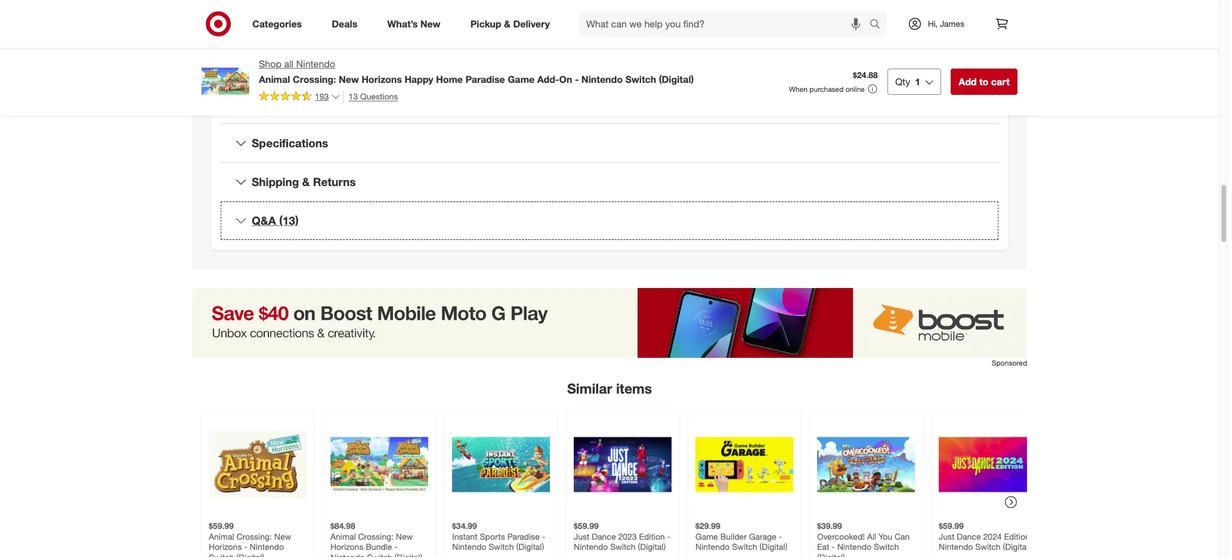 Task type: locate. For each thing, give the bounding box(es) containing it.
nintendo inside $34.99 instant sports paradise - nintendo switch (digital)
[[452, 542, 487, 552]]

edition right 2024
[[1005, 532, 1030, 542]]

game inside $29.99 game builder garage - nintendo switch (digital)
[[696, 532, 718, 542]]

happy up theirs
[[820, 48, 844, 58]]

1 horizontal spatial other
[[943, 24, 962, 34]]

sports
[[480, 532, 505, 542]]

(digital) inside the $59.99 just dance 2023 edition - nintendo switch (digital)
[[638, 542, 666, 552]]

& for shipping
[[302, 175, 310, 189]]

with
[[726, 0, 741, 10], [959, 36, 974, 46]]

tour right can
[[972, 48, 987, 58]]

0 vertical spatial with
[[726, 0, 741, 10]]

2 horizontal spatial the
[[916, 36, 928, 46]]

1 vertical spatial with
[[959, 36, 974, 46]]

0 horizontal spatial home
[[436, 73, 463, 85]]

for left some
[[842, 60, 852, 70]]

characters
[[630, 36, 670, 46]]

q&a (13) button
[[221, 202, 999, 240]]

happy inside take in-game photos of your designs and add them to your portfolio. show them to other characters and you may get more requests to create vacation homes! share the photos with other players using the in-game showroom* in the happy home network app and they can tour your personally-designed resort islands or go tour theirs for some relaxation and inspiration.
[[820, 48, 844, 58]]

0 horizontal spatial just
[[574, 532, 590, 542]]

1 vertical spatial game
[[696, 532, 718, 542]]

overcooked!
[[818, 532, 865, 542]]

tour
[[972, 48, 987, 58], [802, 60, 817, 70]]

2 horizontal spatial $59.99
[[939, 521, 964, 531]]

your
[[654, 0, 671, 10], [720, 24, 736, 34], [834, 24, 851, 34], [630, 60, 646, 70]]

2 horizontal spatial for
[[973, 84, 983, 94]]

online down $24.88
[[846, 85, 865, 94]]

portfolio.
[[853, 24, 886, 34]]

2 horizontal spatial crossing:
[[358, 532, 394, 542]]

1 horizontal spatial features.
[[820, 96, 852, 106]]

1 edition from the left
[[639, 532, 665, 542]]

dance inside $59.99 just dance 2024 edition - nintendo switch (digital)
[[957, 532, 981, 542]]

*any nintendo switch online membership (sold separately) and nintendo account required for online features. internet access required for online features.
[[630, 84, 983, 106]]

and down $24.88
[[853, 84, 867, 94]]

$59.99 inside $59.99 just dance 2024 edition - nintendo switch (digital)
[[939, 521, 964, 531]]

1 vertical spatial share
[[892, 36, 914, 46]]

nintendo inside the $59.99 just dance 2023 edition - nintendo switch (digital)
[[574, 542, 608, 552]]

1 horizontal spatial game
[[696, 532, 718, 542]]

dance inside the $59.99 just dance 2023 edition - nintendo switch (digital)
[[592, 532, 616, 542]]

james
[[940, 18, 965, 29]]

1 just from the left
[[574, 532, 590, 542]]

0 horizontal spatial in-
[[649, 24, 659, 34]]

1 horizontal spatial just
[[939, 532, 955, 542]]

3 $59.99 from the left
[[939, 521, 964, 531]]

edition right 2023
[[639, 532, 665, 542]]

photos up the they
[[930, 36, 956, 46]]

1 vertical spatial other
[[630, 48, 650, 58]]

dance left 2023
[[592, 532, 616, 542]]

$59.99 for $59.99 just dance 2024 edition - nintendo switch (digital)
[[939, 521, 964, 531]]

2 edition from the left
[[1005, 532, 1030, 542]]

0 vertical spatial in-
[[649, 24, 659, 34]]

1 horizontal spatial dance
[[957, 532, 981, 542]]

1 vertical spatial photos
[[930, 36, 956, 46]]

1 vertical spatial &
[[302, 175, 310, 189]]

online down when
[[795, 96, 817, 106]]

to up the they
[[933, 24, 941, 34]]

the up designed
[[704, 48, 715, 58]]

1 horizontal spatial home
[[846, 48, 869, 58]]

purchased
[[810, 85, 844, 94]]

1 features. from the left
[[655, 96, 687, 106]]

1 horizontal spatial share
[[892, 36, 914, 46]]

edition inside $59.99 just dance 2024 edition - nintendo switch (digital)
[[1005, 532, 1030, 542]]

0 vertical spatial tour
[[972, 48, 987, 58]]

required
[[939, 84, 970, 94], [749, 96, 780, 106]]

animal inside shop all nintendo animal crossing: new horizons happy home paradise game add-on - nintendo switch (digital)
[[259, 73, 290, 85]]

shipping & returns
[[252, 175, 356, 189]]

photos
[[682, 24, 708, 34], [930, 36, 956, 46]]

1 horizontal spatial paradise
[[508, 532, 540, 542]]

specifications button
[[221, 124, 999, 162]]

search
[[865, 19, 893, 31]]

switch inside $59.99 just dance 2024 edition - nintendo switch (digital)
[[976, 542, 1001, 552]]

- inside shop all nintendo animal crossing: new horizons happy home paradise game add-on - nintendo switch (digital)
[[575, 73, 579, 85]]

with up what can we help you find? suggestions appear below 'search field'
[[726, 0, 741, 10]]

to right add
[[980, 76, 989, 88]]

required down inspiration.
[[939, 84, 970, 94]]

and up 'requests'
[[770, 24, 784, 34]]

paradise down pickup at the left top of page
[[466, 73, 505, 85]]

just inside $59.99 just dance 2024 edition - nintendo switch (digital)
[[939, 532, 955, 542]]

0 vertical spatial game
[[508, 73, 535, 85]]

- inside $39.99 overcooked! all you can eat - nintendo switch (digital)
[[832, 542, 835, 552]]

0 vertical spatial &
[[504, 18, 511, 30]]

animal inside $84.98 animal crossing: new horizons bundle - nintendo switch (digital)
[[331, 532, 356, 542]]

crossing: inside $59.99 animal crossing: new horizons - nintendo switch (digital)
[[237, 532, 272, 542]]

get
[[722, 36, 734, 46]]

and left you
[[672, 36, 686, 46]]

to inside button
[[980, 76, 989, 88]]

instant
[[452, 532, 478, 542]]

0 horizontal spatial paradise
[[466, 73, 505, 85]]

they
[[938, 48, 954, 58]]

for left cart
[[973, 84, 983, 94]]

take in-game photos of your designs and add them to your portfolio. show them to other characters and you may get more requests to create vacation homes! share the photos with other players using the in-game showroom* in the happy home network app and they can tour your personally-designed resort islands or go tour theirs for some relaxation and inspiration.
[[630, 24, 987, 70]]

(sold
[[789, 84, 807, 94]]

1 horizontal spatial happy
[[820, 48, 844, 58]]

with inside take in-game photos of your designs and add them to your portfolio. show them to other characters and you may get more requests to create vacation homes! share the photos with other players using the in-game showroom* in the happy home network app and they can tour your personally-designed resort islands or go tour theirs for some relaxation and inspiration.
[[959, 36, 974, 46]]

1 vertical spatial tour
[[802, 60, 817, 70]]

vacation
[[828, 36, 860, 46]]

(digital) inside $34.99 instant sports paradise - nintendo switch (digital)
[[516, 542, 544, 552]]

using
[[681, 48, 701, 58]]

crossing: inside $84.98 animal crossing: new horizons bundle - nintendo switch (digital)
[[358, 532, 394, 542]]

- inside the $59.99 just dance 2023 edition - nintendo switch (digital)
[[668, 532, 671, 542]]

share
[[630, 0, 652, 10], [892, 36, 914, 46]]

1 vertical spatial paradise
[[508, 532, 540, 542]]

dance for 2023
[[592, 532, 616, 542]]

1 horizontal spatial edition
[[1005, 532, 1030, 542]]

paradise right sports
[[508, 532, 540, 542]]

2 dance from the left
[[957, 532, 981, 542]]

the
[[916, 36, 928, 46], [704, 48, 715, 58], [805, 48, 817, 58]]

q&a (13)
[[252, 214, 299, 227]]

crossing: inside shop all nintendo animal crossing: new horizons happy home paradise game add-on - nintendo switch (digital)
[[293, 73, 336, 85]]

0 horizontal spatial share
[[630, 0, 652, 10]]

$59.99 inside $59.99 animal crossing: new horizons - nintendo switch (digital)
[[209, 521, 234, 531]]

2 horizontal spatial animal
[[331, 532, 356, 542]]

edition for 2024
[[1005, 532, 1030, 542]]

2 just from the left
[[939, 532, 955, 542]]

1 horizontal spatial game
[[728, 48, 749, 58]]

and down app
[[916, 60, 930, 70]]

game builder garage - nintendo switch (digital) image
[[696, 416, 794, 514]]

0 horizontal spatial happy
[[405, 73, 434, 85]]

pickup & delivery link
[[460, 11, 565, 37]]

in- down get
[[718, 48, 728, 58]]

1 horizontal spatial $59.99
[[574, 521, 599, 531]]

just dance 2023 edition - nintendo switch (digital) image
[[574, 416, 672, 514]]

0 horizontal spatial edition
[[639, 532, 665, 542]]

nintendo
[[296, 58, 335, 70], [582, 73, 623, 85], [650, 84, 684, 94], [869, 84, 903, 94], [250, 542, 284, 552], [452, 542, 487, 552], [574, 542, 608, 552], [696, 542, 730, 552], [838, 542, 872, 552], [939, 542, 973, 552], [331, 553, 365, 557]]

online
[[846, 85, 865, 94], [630, 96, 653, 106], [795, 96, 817, 106]]

other down characters
[[630, 48, 650, 58]]

0 horizontal spatial crossing:
[[237, 532, 272, 542]]

0 vertical spatial required
[[939, 84, 970, 94]]

features. down separately)
[[820, 96, 852, 106]]

2 vertical spatial for
[[783, 96, 793, 106]]

0 horizontal spatial features.
[[655, 96, 687, 106]]

$84.98 animal crossing: new horizons bundle - nintendo switch (digital)
[[331, 521, 423, 557]]

switch inside shop all nintendo animal crossing: new horizons happy home paradise game add-on - nintendo switch (digital)
[[626, 73, 657, 85]]

0 vertical spatial home
[[846, 48, 869, 58]]

game up resort
[[728, 48, 749, 58]]

1 horizontal spatial animal
[[259, 73, 290, 85]]

1 them from the left
[[803, 24, 822, 34]]

game up characters
[[659, 24, 680, 34]]

crossing: for $84.98 animal crossing: new horizons bundle - nintendo switch (digital)
[[358, 532, 394, 542]]

in
[[797, 48, 803, 58]]

happy down what's new link
[[405, 73, 434, 85]]

online down *any
[[630, 96, 653, 106]]

1 vertical spatial home
[[436, 73, 463, 85]]

relaxation
[[878, 60, 914, 70]]

edition inside the $59.99 just dance 2023 edition - nintendo switch (digital)
[[639, 532, 665, 542]]

membership
[[740, 84, 787, 94]]

just
[[574, 532, 590, 542], [939, 532, 955, 542]]

or
[[780, 60, 788, 70]]

image of animal crossing: new horizons happy home paradise game add-on - nintendo switch (digital) image
[[202, 57, 249, 105]]

animal
[[259, 73, 290, 85], [209, 532, 234, 542], [331, 532, 356, 542]]

& right pickup at the left top of page
[[504, 18, 511, 30]]

homes!
[[862, 36, 890, 46]]

0 horizontal spatial $59.99
[[209, 521, 234, 531]]

- inside $29.99 game builder garage - nintendo switch (digital)
[[779, 532, 782, 542]]

required down membership
[[749, 96, 780, 106]]

your up get
[[720, 24, 736, 34]]

switch inside $29.99 game builder garage - nintendo switch (digital)
[[732, 542, 758, 552]]

switch inside $34.99 instant sports paradise - nintendo switch (digital)
[[489, 542, 514, 552]]

horizons inside $59.99 animal crossing: new horizons - nintendo switch (digital)
[[209, 542, 242, 552]]

with up can
[[959, 36, 974, 46]]

0 horizontal spatial the
[[704, 48, 715, 58]]

show
[[888, 24, 909, 34]]

1 horizontal spatial with
[[959, 36, 974, 46]]

other
[[943, 24, 962, 34], [630, 48, 650, 58]]

pickup
[[471, 18, 502, 30]]

dance left 2024
[[957, 532, 981, 542]]

nintendo inside $39.99 overcooked! all you can eat - nintendo switch (digital)
[[838, 542, 872, 552]]

them right show
[[912, 24, 931, 34]]

0 horizontal spatial animal
[[209, 532, 234, 542]]

0 horizontal spatial game
[[659, 24, 680, 34]]

photos up you
[[682, 24, 708, 34]]

just right can
[[939, 532, 955, 542]]

hi, james
[[928, 18, 965, 29]]

for
[[842, 60, 852, 70], [973, 84, 983, 94], [783, 96, 793, 106]]

1 horizontal spatial in-
[[718, 48, 728, 58]]

2024
[[984, 532, 1002, 542]]

$24.88
[[853, 70, 878, 80]]

to
[[825, 24, 832, 34], [933, 24, 941, 34], [793, 36, 800, 46], [980, 76, 989, 88]]

0 vertical spatial paradise
[[466, 73, 505, 85]]

tour right go
[[802, 60, 817, 70]]

0 horizontal spatial game
[[508, 73, 535, 85]]

0 horizontal spatial photos
[[682, 24, 708, 34]]

in-
[[649, 24, 659, 34], [718, 48, 728, 58]]

items
[[616, 380, 652, 397]]

$34.99
[[452, 521, 477, 531]]

1 horizontal spatial them
[[912, 24, 931, 34]]

add to cart
[[959, 76, 1010, 88]]

the right in
[[805, 48, 817, 58]]

game down $29.99
[[696, 532, 718, 542]]

0 horizontal spatial &
[[302, 175, 310, 189]]

animal inside $59.99 animal crossing: new horizons - nintendo switch (digital)
[[209, 532, 234, 542]]

to down add
[[793, 36, 800, 46]]

instant sports paradise - nintendo switch (digital) image
[[452, 416, 550, 514]]

other right hi,
[[943, 24, 962, 34]]

dance for 2024
[[957, 532, 981, 542]]

horizons inside $84.98 animal crossing: new horizons bundle - nintendo switch (digital)
[[331, 542, 364, 552]]

0 horizontal spatial other
[[630, 48, 650, 58]]

1 horizontal spatial &
[[504, 18, 511, 30]]

designs
[[739, 24, 768, 34]]

0 horizontal spatial online
[[630, 96, 653, 106]]

1 vertical spatial in-
[[718, 48, 728, 58]]

just inside the $59.99 just dance 2023 edition - nintendo switch (digital)
[[574, 532, 590, 542]]

& inside "dropdown button"
[[302, 175, 310, 189]]

your up *any
[[630, 60, 646, 70]]

for down (sold at the right of the page
[[783, 96, 793, 106]]

2 horizontal spatial online
[[846, 85, 865, 94]]

0 horizontal spatial required
[[749, 96, 780, 106]]

switch inside $84.98 animal crossing: new horizons bundle - nintendo switch (digital)
[[367, 553, 392, 557]]

1 $59.99 from the left
[[209, 521, 234, 531]]

0 horizontal spatial them
[[803, 24, 822, 34]]

the up app
[[916, 36, 928, 46]]

and
[[770, 24, 784, 34], [672, 36, 686, 46], [922, 48, 936, 58], [916, 60, 930, 70], [853, 84, 867, 94]]

$59.99 inside the $59.99 just dance 2023 edition - nintendo switch (digital)
[[574, 521, 599, 531]]

2023
[[618, 532, 637, 542]]

(digital) inside $59.99 animal crossing: new horizons - nintendo switch (digital)
[[236, 553, 264, 557]]

1 dance from the left
[[592, 532, 616, 542]]

them up create
[[803, 24, 822, 34]]

may
[[704, 36, 720, 46]]

1 horizontal spatial tour
[[972, 48, 987, 58]]

just for just dance 2023 edition - nintendo switch (digital)
[[574, 532, 590, 542]]

0 horizontal spatial dance
[[592, 532, 616, 542]]

more
[[736, 36, 756, 46]]

features. left internet
[[655, 96, 687, 106]]

edition
[[639, 532, 665, 542], [1005, 532, 1030, 542]]

new inside $84.98 animal crossing: new horizons bundle - nintendo switch (digital)
[[396, 532, 413, 542]]

0 vertical spatial share
[[630, 0, 652, 10]]

share up take
[[630, 0, 652, 10]]

them
[[803, 24, 822, 34], [912, 24, 931, 34]]

game left add-
[[508, 73, 535, 85]]

0 vertical spatial for
[[842, 60, 852, 70]]

home
[[846, 48, 869, 58], [436, 73, 463, 85]]

just for just dance 2024 edition - nintendo switch (digital)
[[939, 532, 955, 542]]

1 vertical spatial game
[[728, 48, 749, 58]]

home inside shop all nintendo animal crossing: new horizons happy home paradise game add-on - nintendo switch (digital)
[[436, 73, 463, 85]]

1 horizontal spatial for
[[842, 60, 852, 70]]

2 $59.99 from the left
[[574, 521, 599, 531]]

share down show
[[892, 36, 914, 46]]

cart
[[992, 76, 1010, 88]]

in- up characters
[[649, 24, 659, 34]]

1 horizontal spatial crossing:
[[293, 73, 336, 85]]

your left masterpieces at the top right
[[654, 0, 671, 10]]

new
[[421, 18, 441, 30], [339, 73, 359, 85], [274, 532, 291, 542], [396, 532, 413, 542]]

animal crossing: new horizons - nintendo switch (digital) image
[[209, 416, 307, 514]]

- inside $59.99 just dance 2024 edition - nintendo switch (digital)
[[1033, 532, 1036, 542]]

0 horizontal spatial for
[[783, 96, 793, 106]]

& left returns
[[302, 175, 310, 189]]

0 vertical spatial happy
[[820, 48, 844, 58]]

animal crossing: new horizons bundle - nintendo switch (digital) image
[[331, 416, 428, 514]]

2 features. from the left
[[820, 96, 852, 106]]

go
[[790, 60, 800, 70]]

just left 2023
[[574, 532, 590, 542]]

1 vertical spatial happy
[[405, 73, 434, 85]]



Task type: vqa. For each thing, say whether or not it's contained in the screenshot.
New inside the $59.99 Animal Crossing: New Horizons - Nintendo Switch (Digital)
yes



Task type: describe. For each thing, give the bounding box(es) containing it.
resort
[[727, 60, 749, 70]]

happy inside shop all nintendo animal crossing: new horizons happy home paradise game add-on - nintendo switch (digital)
[[405, 73, 434, 85]]

similar
[[567, 380, 613, 397]]

what's new link
[[377, 11, 456, 37]]

to up create
[[825, 24, 832, 34]]

horizons for $84.98 animal crossing: new horizons bundle - nintendo switch (digital)
[[331, 542, 364, 552]]

shipping
[[252, 175, 299, 189]]

home inside take in-game photos of your designs and add them to your portfolio. show them to other characters and you may get more requests to create vacation homes! share the photos with other players using the in-game showroom* in the happy home network app and they can tour your personally-designed resort islands or go tour theirs for some relaxation and inspiration.
[[846, 48, 869, 58]]

for inside take in-game photos of your designs and add them to your portfolio. show them to other characters and you may get more requests to create vacation homes! share the photos with other players using the in-game showroom* in the happy home network app and they can tour your personally-designed resort islands or go tour theirs for some relaxation and inspiration.
[[842, 60, 852, 70]]

animal for $59.99 animal crossing: new horizons - nintendo switch (digital)
[[209, 532, 234, 542]]

delivery
[[513, 18, 550, 30]]

2 them from the left
[[912, 24, 931, 34]]

crossing: for $59.99 animal crossing: new horizons - nintendo switch (digital)
[[237, 532, 272, 542]]

advertisement region
[[192, 288, 1028, 358]]

you
[[688, 36, 702, 46]]

app
[[905, 48, 919, 58]]

on
[[559, 73, 573, 85]]

(13)
[[279, 214, 299, 227]]

personally-
[[649, 60, 690, 70]]

when purchased online
[[789, 85, 865, 94]]

$59.99 just dance 2024 edition - nintendo switch (digital)
[[939, 521, 1036, 552]]

$84.98
[[331, 521, 356, 531]]

friends
[[744, 0, 769, 10]]

(digital) inside $84.98 animal crossing: new horizons bundle - nintendo switch (digital)
[[395, 553, 423, 557]]

create
[[803, 36, 826, 46]]

your up vacation
[[834, 24, 851, 34]]

(digital) inside $59.99 just dance 2024 edition - nintendo switch (digital)
[[1003, 542, 1031, 552]]

$59.99 for $59.99 animal crossing: new horizons - nintendo switch (digital)
[[209, 521, 234, 531]]

0 horizontal spatial tour
[[802, 60, 817, 70]]

some
[[855, 60, 875, 70]]

paradise inside shop all nintendo animal crossing: new horizons happy home paradise game add-on - nintendo switch (digital)
[[466, 73, 505, 85]]

theirs
[[819, 60, 840, 70]]

13 questions link
[[343, 90, 398, 104]]

masterpieces
[[673, 0, 723, 10]]

specifications
[[252, 136, 328, 150]]

13
[[349, 91, 358, 101]]

What can we help you find? suggestions appear below search field
[[579, 11, 873, 37]]

switch inside *any nintendo switch online membership (sold separately) and nintendo account required for online features. internet access required for online features.
[[686, 84, 711, 94]]

horizons inside shop all nintendo animal crossing: new horizons happy home paradise game add-on - nintendo switch (digital)
[[362, 73, 402, 85]]

switch inside $39.99 overcooked! all you can eat - nintendo switch (digital)
[[874, 542, 899, 552]]

$29.99
[[696, 521, 721, 531]]

1 horizontal spatial required
[[939, 84, 970, 94]]

can
[[956, 48, 970, 58]]

islands
[[752, 60, 778, 70]]

- inside $34.99 instant sports paradise - nintendo switch (digital)
[[542, 532, 546, 542]]

new inside shop all nintendo animal crossing: new horizons happy home paradise game add-on - nintendo switch (digital)
[[339, 73, 359, 85]]

similar items region
[[192, 288, 1044, 557]]

1
[[916, 76, 921, 88]]

q&a
[[252, 214, 276, 227]]

$59.99 just dance 2023 edition - nintendo switch (digital)
[[574, 521, 671, 552]]

pickup & delivery
[[471, 18, 550, 30]]

new inside $59.99 animal crossing: new horizons - nintendo switch (digital)
[[274, 532, 291, 542]]

0 vertical spatial photos
[[682, 24, 708, 34]]

questions
[[360, 91, 398, 101]]

internet
[[689, 96, 718, 106]]

(digital) inside shop all nintendo animal crossing: new horizons happy home paradise game add-on - nintendo switch (digital)
[[659, 73, 694, 85]]

share your masterpieces with friends
[[630, 0, 769, 10]]

of
[[711, 24, 718, 34]]

horizons for $59.99 animal crossing: new horizons - nintendo switch (digital)
[[209, 542, 242, 552]]

account
[[906, 84, 937, 94]]

hi,
[[928, 18, 938, 29]]

nintendo inside $59.99 just dance 2024 edition - nintendo switch (digital)
[[939, 542, 973, 552]]

and right app
[[922, 48, 936, 58]]

193
[[315, 91, 329, 102]]

eat
[[818, 542, 830, 552]]

add to cart button
[[951, 69, 1018, 95]]

online
[[714, 84, 738, 94]]

13 questions
[[349, 91, 398, 101]]

nintendo inside $84.98 animal crossing: new horizons bundle - nintendo switch (digital)
[[331, 553, 365, 557]]

you
[[879, 532, 893, 542]]

- inside $84.98 animal crossing: new horizons bundle - nintendo switch (digital)
[[395, 542, 398, 552]]

categories link
[[242, 11, 317, 37]]

players
[[652, 48, 679, 58]]

deals
[[332, 18, 358, 30]]

sponsored
[[992, 358, 1028, 367]]

overcooked! all you can eat - nintendo switch (digital) image
[[818, 416, 915, 514]]

- inside $59.99 animal crossing: new horizons - nintendo switch (digital)
[[244, 542, 247, 552]]

network
[[871, 48, 903, 58]]

requests
[[758, 36, 791, 46]]

1 vertical spatial for
[[973, 84, 983, 94]]

search button
[[865, 11, 893, 39]]

add
[[959, 76, 977, 88]]

qty 1
[[896, 76, 921, 88]]

add-
[[537, 73, 559, 85]]

$34.99 instant sports paradise - nintendo switch (digital)
[[452, 521, 546, 552]]

inspiration.
[[933, 60, 973, 70]]

(digital) inside $29.99 game builder garage - nintendo switch (digital)
[[760, 542, 788, 552]]

similar items
[[567, 380, 652, 397]]

shop all nintendo animal crossing: new horizons happy home paradise game add-on - nintendo switch (digital)
[[259, 58, 694, 85]]

0 vertical spatial game
[[659, 24, 680, 34]]

0 horizontal spatial with
[[726, 0, 741, 10]]

bundle
[[366, 542, 392, 552]]

game inside shop all nintendo animal crossing: new horizons happy home paradise game add-on - nintendo switch (digital)
[[508, 73, 535, 85]]

nintendo inside $29.99 game builder garage - nintendo switch (digital)
[[696, 542, 730, 552]]

all
[[284, 58, 294, 70]]

animal for $84.98 animal crossing: new horizons bundle - nintendo switch (digital)
[[331, 532, 356, 542]]

1 horizontal spatial online
[[795, 96, 817, 106]]

access
[[720, 96, 747, 106]]

edition for 2023
[[639, 532, 665, 542]]

all
[[868, 532, 877, 542]]

switch inside the $59.99 just dance 2023 edition - nintendo switch (digital)
[[611, 542, 636, 552]]

can
[[895, 532, 910, 542]]

add
[[787, 24, 801, 34]]

deals link
[[322, 11, 373, 37]]

shop
[[259, 58, 282, 70]]

showroom*
[[751, 48, 794, 58]]

when
[[789, 85, 808, 94]]

just dance 2024 edition - nintendo switch (digital) image
[[939, 416, 1037, 514]]

$39.99
[[818, 521, 843, 531]]

and inside *any nintendo switch online membership (sold separately) and nintendo account required for online features. internet access required for online features.
[[853, 84, 867, 94]]

1 horizontal spatial the
[[805, 48, 817, 58]]

shipping & returns button
[[221, 163, 999, 201]]

$59.99 for $59.99 just dance 2023 edition - nintendo switch (digital)
[[574, 521, 599, 531]]

(digital) inside $39.99 overcooked! all you can eat - nintendo switch (digital)
[[818, 553, 845, 557]]

1 vertical spatial required
[[749, 96, 780, 106]]

$59.99 animal crossing: new horizons - nintendo switch (digital)
[[209, 521, 291, 557]]

returns
[[313, 175, 356, 189]]

categories
[[252, 18, 302, 30]]

switch inside $59.99 animal crossing: new horizons - nintendo switch (digital)
[[209, 553, 234, 557]]

qty
[[896, 76, 911, 88]]

& for pickup
[[504, 18, 511, 30]]

share inside take in-game photos of your designs and add them to your portfolio. show them to other characters and you may get more requests to create vacation homes! share the photos with other players using the in-game showroom* in the happy home network app and they can tour your personally-designed resort islands or go tour theirs for some relaxation and inspiration.
[[892, 36, 914, 46]]

paradise inside $34.99 instant sports paradise - nintendo switch (digital)
[[508, 532, 540, 542]]

1 horizontal spatial photos
[[930, 36, 956, 46]]

193 link
[[259, 90, 341, 105]]

separately)
[[810, 84, 850, 94]]

0 vertical spatial other
[[943, 24, 962, 34]]

nintendo inside $59.99 animal crossing: new horizons - nintendo switch (digital)
[[250, 542, 284, 552]]



